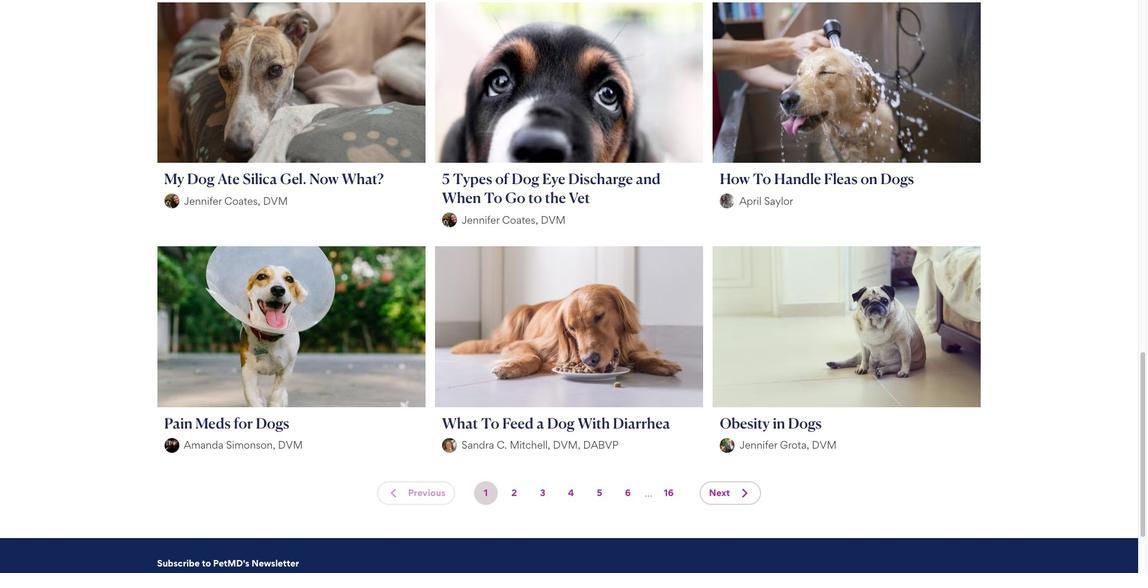 Task type: locate. For each thing, give the bounding box(es) containing it.
0 horizontal spatial jennifer coates, dvm
[[184, 195, 288, 207]]

a
[[537, 414, 544, 432]]

by image
[[164, 438, 179, 453], [720, 438, 735, 453]]

to left the petmd's
[[202, 557, 211, 569]]

5 inside 5 types of dog eye discharge and when to go to the vet
[[442, 170, 450, 188]]

1 vertical spatial to
[[484, 189, 502, 207]]

dvm for dogs
[[278, 439, 303, 451]]

to down of on the left top of the page
[[484, 189, 502, 207]]

by image for 5 types of dog eye discharge and when to go to the vet
[[442, 213, 457, 227]]

dvm right grota,
[[812, 439, 837, 451]]

1 by image from the left
[[164, 438, 179, 453]]

5 up when
[[442, 170, 450, 188]]

dvm,
[[553, 439, 581, 451]]

1 vertical spatial jennifer coates, dvm
[[462, 213, 566, 226]]

what
[[442, 414, 478, 432]]

dvm down "my dog ate silica gel. now what?"
[[263, 195, 288, 207]]

0 vertical spatial 5
[[442, 170, 450, 188]]

1 vertical spatial to
[[202, 557, 211, 569]]

jennifer coates, dvm down ate
[[184, 195, 288, 207]]

0 horizontal spatial jennifer
[[184, 195, 222, 207]]

coates, down ate
[[224, 195, 260, 207]]

in
[[773, 414, 785, 432]]

0 horizontal spatial coates,
[[224, 195, 260, 207]]

to
[[753, 170, 771, 188], [484, 189, 502, 207], [481, 414, 499, 432]]

1 vertical spatial 5
[[597, 487, 602, 498]]

16
[[664, 487, 674, 498]]

dogs right for
[[256, 414, 289, 432]]

by image left april
[[720, 194, 735, 209]]

ate
[[218, 170, 240, 188]]

fleas
[[824, 170, 858, 188]]

5 right 4
[[597, 487, 602, 498]]

0 horizontal spatial by image
[[164, 438, 179, 453]]

to inside 5 types of dog eye discharge and when to go to the vet
[[528, 189, 542, 207]]

2 horizontal spatial dog
[[547, 414, 575, 432]]

by image
[[164, 194, 179, 209], [720, 194, 735, 209], [442, 213, 457, 227], [442, 438, 457, 453]]

6 link
[[616, 481, 640, 505]]

2 vertical spatial to
[[481, 414, 499, 432]]

0 vertical spatial jennifer
[[184, 195, 222, 207]]

0 horizontal spatial to
[[202, 557, 211, 569]]

my
[[164, 170, 184, 188]]

to up c.
[[481, 414, 499, 432]]

4
[[568, 487, 574, 498]]

by image down what on the bottom of the page
[[442, 438, 457, 453]]

by image for how to handle fleas on dogs
[[720, 194, 735, 209]]

by image down when
[[442, 213, 457, 227]]

2 vertical spatial jennifer
[[739, 439, 777, 451]]

jennifer coates, dvm down go at the left top of the page
[[462, 213, 566, 226]]

0 vertical spatial jennifer coates, dvm
[[184, 195, 288, 207]]

amanda simonson, dvm
[[184, 439, 303, 451]]

handle
[[774, 170, 821, 188]]

0 horizontal spatial 5
[[442, 170, 450, 188]]

by image for what to feed a dog with diarrhea
[[442, 438, 457, 453]]

1 horizontal spatial 5
[[597, 487, 602, 498]]

how
[[720, 170, 750, 188]]

0 vertical spatial to
[[528, 189, 542, 207]]

2 link
[[502, 481, 526, 505]]

dvm for silica
[[263, 195, 288, 207]]

pain
[[164, 414, 193, 432]]

1 horizontal spatial by image
[[720, 438, 735, 453]]

by image down pain
[[164, 438, 179, 453]]

1 horizontal spatial jennifer
[[462, 213, 500, 226]]

jennifer down obesity in dogs
[[739, 439, 777, 451]]

by image for my dog ate silica gel. now what?
[[164, 194, 179, 209]]

2 by image from the left
[[720, 438, 735, 453]]

to right go at the left top of the page
[[528, 189, 542, 207]]

dog right a
[[547, 414, 575, 432]]

1 horizontal spatial jennifer coates, dvm
[[462, 213, 566, 226]]

16 link
[[657, 481, 681, 505]]

to up april saylor
[[753, 170, 771, 188]]

silica
[[243, 170, 277, 188]]

2 horizontal spatial jennifer
[[739, 439, 777, 451]]

dogs right on
[[881, 170, 914, 188]]

mitchell,
[[510, 439, 550, 451]]

jennifer for types
[[462, 213, 500, 226]]

april saylor
[[739, 195, 793, 207]]

how to handle fleas on dogs
[[720, 170, 914, 188]]

subscribe to petmd's newsletter
[[157, 557, 299, 569]]

to
[[528, 189, 542, 207], [202, 557, 211, 569]]

sandra c. mitchell, dvm, dabvp
[[462, 439, 619, 451]]

jennifer coates, dvm
[[184, 195, 288, 207], [462, 213, 566, 226]]

dog up go at the left top of the page
[[512, 170, 539, 188]]

dogs
[[881, 170, 914, 188], [256, 414, 289, 432], [788, 414, 822, 432]]

petmd's
[[213, 557, 250, 569]]

by image down obesity
[[720, 438, 735, 453]]

diarrhea
[[613, 414, 670, 432]]

pain meds for dogs
[[164, 414, 289, 432]]

dvm for dog
[[541, 213, 566, 226]]

2 horizontal spatial dogs
[[881, 170, 914, 188]]

to for feed
[[481, 414, 499, 432]]

jennifer
[[184, 195, 222, 207], [462, 213, 500, 226], [739, 439, 777, 451]]

dog
[[187, 170, 215, 188], [512, 170, 539, 188], [547, 414, 575, 432]]

dogs up grota,
[[788, 414, 822, 432]]

when
[[442, 189, 481, 207]]

april
[[739, 195, 762, 207]]

jennifer coates, dvm for of
[[462, 213, 566, 226]]

1 horizontal spatial to
[[528, 189, 542, 207]]

newsletter
[[252, 557, 299, 569]]

gel.
[[280, 170, 307, 188]]

jennifer down when
[[462, 213, 500, 226]]

coates, for dog
[[502, 213, 538, 226]]

0 vertical spatial to
[[753, 170, 771, 188]]

1 vertical spatial coates,
[[502, 213, 538, 226]]

1 horizontal spatial dog
[[512, 170, 539, 188]]

0 vertical spatial coates,
[[224, 195, 260, 207]]

jennifer down ate
[[184, 195, 222, 207]]

dog right my
[[187, 170, 215, 188]]

amanda
[[184, 439, 224, 451]]

5
[[442, 170, 450, 188], [597, 487, 602, 498]]

1 vertical spatial jennifer
[[462, 213, 500, 226]]

now
[[310, 170, 339, 188]]

by image down my
[[164, 194, 179, 209]]

1 horizontal spatial coates,
[[502, 213, 538, 226]]

coates, down go at the left top of the page
[[502, 213, 538, 226]]

dvm
[[263, 195, 288, 207], [541, 213, 566, 226], [278, 439, 303, 451], [812, 439, 837, 451]]

coates,
[[224, 195, 260, 207], [502, 213, 538, 226]]

saylor
[[764, 195, 793, 207]]

dvm down 'the'
[[541, 213, 566, 226]]

dvm right simonson, at the left of the page
[[278, 439, 303, 451]]

jennifer grota, dvm
[[739, 439, 837, 451]]



Task type: describe. For each thing, give the bounding box(es) containing it.
next link
[[700, 481, 761, 505]]

for
[[234, 414, 253, 432]]

obesity in dogs
[[720, 414, 822, 432]]

on
[[861, 170, 878, 188]]

0 horizontal spatial dog
[[187, 170, 215, 188]]

with
[[578, 414, 610, 432]]

0 horizontal spatial dogs
[[256, 414, 289, 432]]

5 for 5 types of dog eye discharge and when to go to the vet
[[442, 170, 450, 188]]

grota,
[[780, 439, 809, 451]]

3 link
[[531, 481, 555, 505]]

jennifer for dog
[[184, 195, 222, 207]]

simonson,
[[226, 439, 275, 451]]

5 for 5
[[597, 487, 602, 498]]

5 link
[[588, 481, 611, 505]]

discharge
[[568, 170, 633, 188]]

obesity
[[720, 414, 770, 432]]

to for handle
[[753, 170, 771, 188]]

c.
[[497, 439, 507, 451]]

5 types of dog eye discharge and when to go to the vet
[[442, 170, 661, 207]]

my dog ate silica gel. now what?
[[164, 170, 384, 188]]

sandra
[[462, 439, 494, 451]]

4 link
[[559, 481, 583, 505]]

jennifer for in
[[739, 439, 777, 451]]

3
[[540, 487, 546, 498]]

dog inside 5 types of dog eye discharge and when to go to the vet
[[512, 170, 539, 188]]

next
[[709, 487, 730, 498]]

jennifer coates, dvm for ate
[[184, 195, 288, 207]]

of
[[495, 170, 509, 188]]

what?
[[342, 170, 384, 188]]

coates, for silica
[[224, 195, 260, 207]]

…
[[645, 486, 652, 499]]

to inside 5 types of dog eye discharge and when to go to the vet
[[484, 189, 502, 207]]

6
[[625, 487, 631, 498]]

go
[[505, 189, 525, 207]]

subscribe
[[157, 557, 200, 569]]

by image for pain
[[164, 438, 179, 453]]

1 horizontal spatial dogs
[[788, 414, 822, 432]]

what to feed a dog with diarrhea
[[442, 414, 670, 432]]

2
[[511, 487, 517, 498]]

types
[[453, 170, 492, 188]]

and
[[636, 170, 661, 188]]

dabvp
[[583, 439, 619, 451]]

meds
[[196, 414, 231, 432]]

the
[[545, 189, 566, 207]]

feed
[[502, 414, 534, 432]]

eye
[[542, 170, 565, 188]]

by image for obesity
[[720, 438, 735, 453]]

vet
[[569, 189, 590, 207]]



Task type: vqa. For each thing, say whether or not it's contained in the screenshot.


